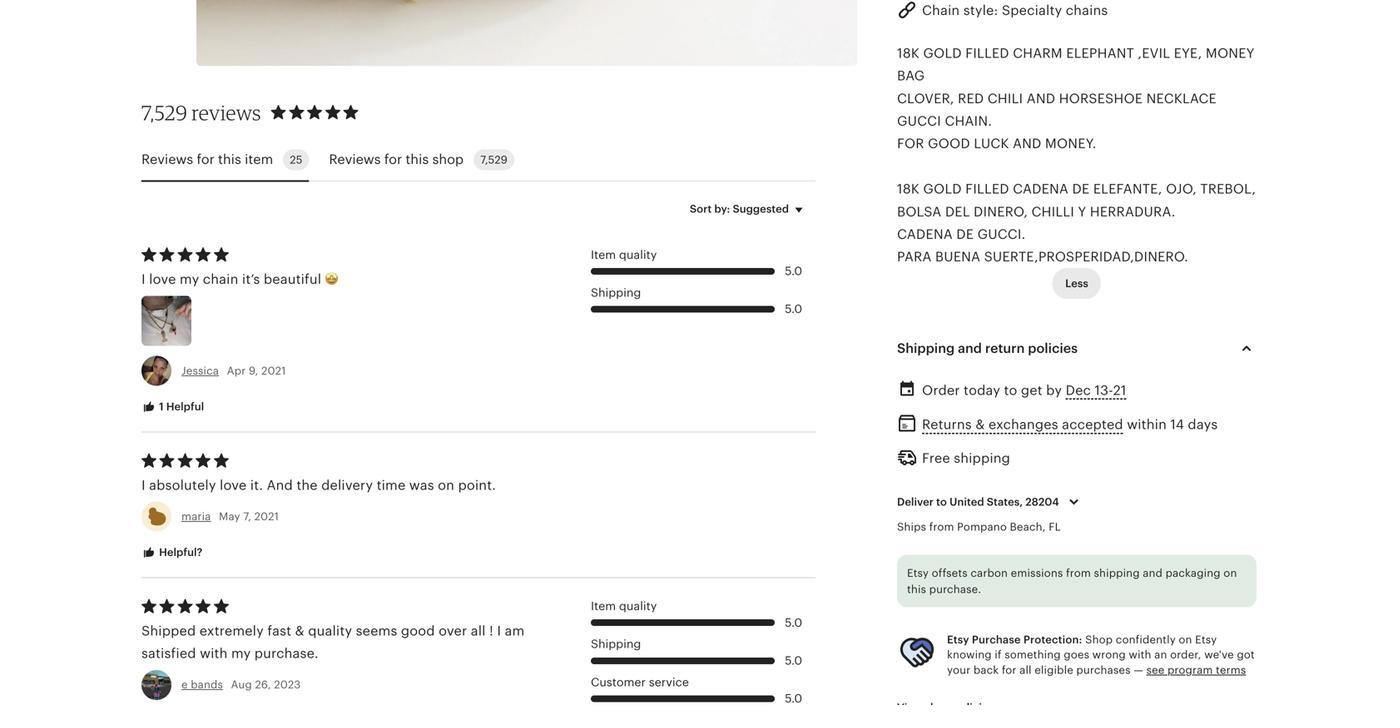 Task type: vqa. For each thing, say whether or not it's contained in the screenshot.
the I in the Shipped extremely fast & quality seems good over all ! I am satisfied with my purchase.
yes



Task type: locate. For each thing, give the bounding box(es) containing it.
on right packaging
[[1224, 567, 1238, 579]]

,evil
[[1139, 46, 1171, 61]]

1 vertical spatial all
[[1020, 664, 1032, 676]]

quality for shipped extremely fast & quality seems good over all ! i am satisfied with my purchase.
[[619, 600, 657, 613]]

and left packaging
[[1143, 567, 1163, 579]]

para
[[898, 250, 932, 265]]

seems
[[356, 624, 398, 639]]

0 vertical spatial and
[[958, 341, 983, 356]]

1 horizontal spatial this
[[406, 152, 429, 167]]

2 vertical spatial i
[[497, 624, 501, 639]]

etsy
[[908, 567, 929, 579], [948, 634, 970, 646], [1196, 634, 1218, 646]]

sort by: suggested button
[[678, 192, 822, 227]]

0 horizontal spatial all
[[471, 624, 486, 639]]

this left item
[[218, 152, 241, 167]]

this down ships
[[908, 583, 927, 596]]

0 vertical spatial item quality
[[591, 248, 657, 261]]

2 reviews from the left
[[329, 152, 381, 167]]

0 horizontal spatial shipping
[[954, 451, 1011, 466]]

1 horizontal spatial and
[[1143, 567, 1163, 579]]

1 18k from the top
[[898, 46, 920, 61]]

1 helpful button
[[129, 392, 217, 423]]

i right !
[[497, 624, 501, 639]]

pompano
[[958, 521, 1007, 533]]

customer service
[[591, 675, 689, 689]]

reviews right 25
[[329, 152, 381, 167]]

1 vertical spatial love
[[220, 478, 247, 493]]

and inside "dropdown button"
[[958, 341, 983, 356]]

0 horizontal spatial reviews
[[142, 152, 193, 167]]

1 vertical spatial from
[[1067, 567, 1092, 579]]

0 horizontal spatial and
[[958, 341, 983, 356]]

1 filled from the top
[[966, 46, 1010, 61]]

0 vertical spatial purchase.
[[930, 583, 982, 596]]

7,529 inside tab list
[[481, 153, 508, 166]]

ojo,
[[1167, 182, 1197, 197]]

2 item from the top
[[591, 600, 616, 613]]

deliver to united states, 28204 button
[[885, 485, 1097, 520]]

1 horizontal spatial love
[[220, 478, 247, 493]]

0 horizontal spatial &
[[295, 624, 305, 639]]

reviews for this shop
[[329, 152, 464, 167]]

1 vertical spatial quality
[[619, 600, 657, 613]]

filled for cadena
[[966, 182, 1010, 197]]

0 vertical spatial 18k
[[898, 46, 920, 61]]

& right returns
[[976, 417, 985, 432]]

18k inside 18k gold filled charm elephant ,evil eye, money bag clover, red chili and horseshoe necklace gucci chain. for good luck and money.
[[898, 46, 920, 61]]

on
[[438, 478, 455, 493], [1224, 567, 1238, 579], [1179, 634, 1193, 646]]

reviews for reviews for this item
[[142, 152, 193, 167]]

& inside the shipped extremely fast & quality seems good over all ! i am satisfied with my purchase.
[[295, 624, 305, 639]]

united
[[950, 496, 985, 508]]

18k up bag
[[898, 46, 920, 61]]

1 gold from the top
[[924, 46, 962, 61]]

to left get
[[1005, 383, 1018, 398]]

etsy left offsets
[[908, 567, 929, 579]]

reviews for this item
[[142, 152, 273, 167]]

days
[[1189, 417, 1219, 432]]

order today to get by dec 13-21
[[923, 383, 1127, 398]]

gold
[[924, 46, 962, 61], [924, 182, 962, 197]]

0 vertical spatial 2021
[[261, 364, 286, 377]]

18k for 18k gold filled cadena de elefante, ojo, trebol, bolsa del dinero, chilli y herradura. cadena de gucci. para buena suerte,prosperidad,dinero.
[[898, 182, 920, 197]]

0 horizontal spatial de
[[957, 227, 974, 242]]

ships
[[898, 521, 927, 533]]

1 horizontal spatial all
[[1020, 664, 1032, 676]]

1 vertical spatial 18k
[[898, 182, 920, 197]]

i love my chain it's beautiful 🤩
[[142, 272, 339, 287]]

cadena up chilli
[[1013, 182, 1069, 197]]

chilli
[[1032, 204, 1075, 219]]

and left return on the right
[[958, 341, 983, 356]]

1 vertical spatial 2021
[[254, 510, 279, 523]]

and right luck
[[1013, 136, 1042, 151]]

0 horizontal spatial etsy
[[908, 567, 929, 579]]

i up view details of this review photo by jessica
[[142, 272, 146, 287]]

from inside etsy offsets carbon emissions from shipping and packaging on this purchase.
[[1067, 567, 1092, 579]]

0 vertical spatial love
[[149, 272, 176, 287]]

necklace
[[1147, 91, 1217, 106]]

shipping up shop
[[1095, 567, 1140, 579]]

purchase. down offsets
[[930, 583, 982, 596]]

18k for 18k gold filled charm elephant ,evil eye, money bag clover, red chili and horseshoe necklace gucci chain. for good luck and money.
[[898, 46, 920, 61]]

sort
[[690, 203, 712, 215]]

filled inside "18k gold filled cadena de elefante, ojo, trebol, bolsa del dinero, chilli y herradura. cadena de gucci. para buena suerte,prosperidad,dinero."
[[966, 182, 1010, 197]]

i for i love my chain it's beautiful 🤩
[[142, 272, 146, 287]]

my
[[180, 272, 199, 287], [231, 646, 251, 661]]

1 horizontal spatial cadena
[[1013, 182, 1069, 197]]

0 vertical spatial quality
[[619, 248, 657, 261]]

point.
[[458, 478, 496, 493]]

with up —
[[1129, 649, 1152, 661]]

may
[[219, 510, 240, 523]]

1 vertical spatial to
[[937, 496, 947, 508]]

1 horizontal spatial shipping
[[1095, 567, 1140, 579]]

0 vertical spatial cadena
[[1013, 182, 1069, 197]]

18k up bolsa
[[898, 182, 920, 197]]

on right was
[[438, 478, 455, 493]]

item quality for shipped extremely fast & quality seems good over all ! i am satisfied with my purchase.
[[591, 600, 657, 613]]

2 vertical spatial quality
[[308, 624, 352, 639]]

gold inside "18k gold filled cadena de elefante, ojo, trebol, bolsa del dinero, chilli y herradura. cadena de gucci. para buena suerte,prosperidad,dinero."
[[924, 182, 962, 197]]

1 horizontal spatial purchase.
[[930, 583, 982, 596]]

maria link
[[182, 510, 211, 523]]

back
[[974, 664, 999, 676]]

all down something
[[1020, 664, 1032, 676]]

1 vertical spatial de
[[957, 227, 974, 242]]

all inside the shipped extremely fast & quality seems good over all ! i am satisfied with my purchase.
[[471, 624, 486, 639]]

jessica
[[182, 364, 219, 377]]

7,529 right shop
[[481, 153, 508, 166]]

shipped extremely fast & quality seems good over all ! i am satisfied with my purchase.
[[142, 624, 525, 661]]

item
[[245, 152, 273, 167]]

for down 7,529 reviews
[[197, 152, 215, 167]]

sort by: suggested
[[690, 203, 789, 215]]

filled
[[966, 46, 1010, 61], [966, 182, 1010, 197]]

2 vertical spatial on
[[1179, 634, 1193, 646]]

accepted
[[1063, 417, 1124, 432]]

1 vertical spatial item
[[591, 600, 616, 613]]

1 horizontal spatial 7,529
[[481, 153, 508, 166]]

18k
[[898, 46, 920, 61], [898, 182, 920, 197]]

0 horizontal spatial with
[[200, 646, 228, 661]]

etsy up we've
[[1196, 634, 1218, 646]]

1 item from the top
[[591, 248, 616, 261]]

all left !
[[471, 624, 486, 639]]

quality for i love my chain it's beautiful 🤩
[[619, 248, 657, 261]]

2023
[[274, 679, 301, 691]]

0 vertical spatial i
[[142, 272, 146, 287]]

0 horizontal spatial purchase.
[[255, 646, 319, 661]]

order,
[[1171, 649, 1202, 661]]

18k inside "18k gold filled cadena de elefante, ojo, trebol, bolsa del dinero, chilli y herradura. cadena de gucci. para buena suerte,prosperidad,dinero."
[[898, 182, 920, 197]]

i left the absolutely
[[142, 478, 146, 493]]

gold up bag
[[924, 46, 962, 61]]

1 horizontal spatial from
[[1067, 567, 1092, 579]]

1 horizontal spatial de
[[1073, 182, 1090, 197]]

9,
[[249, 364, 259, 377]]

love up view details of this review photo by jessica
[[149, 272, 176, 287]]

shipping and return policies button
[[883, 329, 1272, 368]]

1 vertical spatial filled
[[966, 182, 1010, 197]]

and
[[1027, 91, 1056, 106], [1013, 136, 1042, 151]]

to left united
[[937, 496, 947, 508]]

1 vertical spatial i
[[142, 478, 146, 493]]

from right emissions
[[1067, 567, 1092, 579]]

time
[[377, 478, 406, 493]]

7,529 for 7,529 reviews
[[142, 100, 187, 125]]

0 vertical spatial filled
[[966, 46, 1010, 61]]

filled down style:
[[966, 46, 1010, 61]]

view details of this review photo by jessica image
[[142, 296, 192, 346]]

1 horizontal spatial reviews
[[329, 152, 381, 167]]

with inside shop confidently on etsy knowing if something goes wrong with an order, we've got your back for all eligible purchases —
[[1129, 649, 1152, 661]]

emissions
[[1011, 567, 1064, 579]]

2 horizontal spatial for
[[1002, 664, 1017, 676]]

trebol,
[[1201, 182, 1257, 197]]

1 item quality from the top
[[591, 248, 657, 261]]

0 horizontal spatial for
[[197, 152, 215, 167]]

and
[[958, 341, 983, 356], [1143, 567, 1163, 579]]

by:
[[715, 203, 731, 215]]

2021 for jessica apr 9, 2021
[[261, 364, 286, 377]]

etsy inside etsy offsets carbon emissions from shipping and packaging on this purchase.
[[908, 567, 929, 579]]

1 horizontal spatial &
[[976, 417, 985, 432]]

with
[[200, 646, 228, 661], [1129, 649, 1152, 661]]

for for item
[[197, 152, 215, 167]]

jessica apr 9, 2021
[[182, 364, 286, 377]]

0 horizontal spatial 7,529
[[142, 100, 187, 125]]

0 vertical spatial shipping
[[591, 286, 641, 299]]

specialty
[[1002, 3, 1063, 18]]

item quality
[[591, 248, 657, 261], [591, 600, 657, 613]]

item for i love my chain it's beautiful 🤩
[[591, 248, 616, 261]]

1 helpful
[[157, 400, 204, 413]]

7,529
[[142, 100, 187, 125], [481, 153, 508, 166]]

shipping inside etsy offsets carbon emissions from shipping and packaging on this purchase.
[[1095, 567, 1140, 579]]

1 vertical spatial gold
[[924, 182, 962, 197]]

etsy for etsy offsets carbon emissions from shipping and packaging on this purchase.
[[908, 567, 929, 579]]

0 vertical spatial gold
[[924, 46, 962, 61]]

2 vertical spatial shipping
[[591, 638, 641, 651]]

0 vertical spatial from
[[930, 521, 955, 533]]

my down extremely
[[231, 646, 251, 661]]

exchanges
[[989, 417, 1059, 432]]

carbon
[[971, 567, 1008, 579]]

maria
[[182, 510, 211, 523]]

reviews
[[192, 100, 261, 125]]

de
[[1073, 182, 1090, 197], [957, 227, 974, 242]]

1 reviews from the left
[[142, 152, 193, 167]]

1
[[159, 400, 164, 413]]

am
[[505, 624, 525, 639]]

0 horizontal spatial my
[[180, 272, 199, 287]]

for for shop
[[385, 152, 402, 167]]

1 horizontal spatial on
[[1179, 634, 1193, 646]]

14
[[1171, 417, 1185, 432]]

0 vertical spatial 7,529
[[142, 100, 187, 125]]

chain.
[[945, 114, 993, 129]]

2 18k from the top
[[898, 182, 920, 197]]

2 gold from the top
[[924, 182, 962, 197]]

reviews down 7,529 reviews
[[142, 152, 193, 167]]

quality inside the shipped extremely fast & quality seems good over all ! i am satisfied with my purchase.
[[308, 624, 352, 639]]

helpful? button
[[129, 537, 215, 568]]

1 vertical spatial 7,529
[[481, 153, 508, 166]]

1 horizontal spatial my
[[231, 646, 251, 661]]

1 horizontal spatial etsy
[[948, 634, 970, 646]]

—
[[1134, 664, 1144, 676]]

2 horizontal spatial on
[[1224, 567, 1238, 579]]

1 vertical spatial my
[[231, 646, 251, 661]]

purchase. down fast
[[255, 646, 319, 661]]

gold for bolsa
[[924, 182, 962, 197]]

2021 right 9,
[[261, 364, 286, 377]]

eligible
[[1035, 664, 1074, 676]]

7,529 left "reviews"
[[142, 100, 187, 125]]

for
[[898, 136, 925, 151]]

program
[[1168, 664, 1214, 676]]

0 vertical spatial &
[[976, 417, 985, 432]]

filled up dinero,
[[966, 182, 1010, 197]]

for right back on the bottom of page
[[1002, 664, 1017, 676]]

1 vertical spatial shipping
[[1095, 567, 1140, 579]]

0 horizontal spatial love
[[149, 272, 176, 287]]

1 vertical spatial shipping
[[898, 341, 955, 356]]

on inside etsy offsets carbon emissions from shipping and packaging on this purchase.
[[1224, 567, 1238, 579]]

de up y
[[1073, 182, 1090, 197]]

0 horizontal spatial this
[[218, 152, 241, 167]]

1 vertical spatial purchase.
[[255, 646, 319, 661]]

with inside the shipped extremely fast & quality seems good over all ! i am satisfied with my purchase.
[[200, 646, 228, 661]]

quality
[[619, 248, 657, 261], [619, 600, 657, 613], [308, 624, 352, 639]]

maria may 7, 2021
[[182, 510, 279, 523]]

chain
[[923, 3, 960, 18]]

0 vertical spatial on
[[438, 478, 455, 493]]

2 horizontal spatial etsy
[[1196, 634, 1218, 646]]

1 horizontal spatial for
[[385, 152, 402, 167]]

gold up del
[[924, 182, 962, 197]]

shipping up the deliver to united states, 28204
[[954, 451, 1011, 466]]

de up buena
[[957, 227, 974, 242]]

0 vertical spatial shipping
[[954, 451, 1011, 466]]

i for i absolutely love it. and the delivery time was on point.
[[142, 478, 146, 493]]

7,529 reviews
[[142, 100, 261, 125]]

0 vertical spatial to
[[1005, 383, 1018, 398]]

etsy up "knowing"
[[948, 634, 970, 646]]

1 horizontal spatial to
[[1005, 383, 1018, 398]]

1 vertical spatial &
[[295, 624, 305, 639]]

less
[[1066, 277, 1089, 290]]

1 vertical spatial and
[[1143, 567, 1163, 579]]

2021
[[261, 364, 286, 377], [254, 510, 279, 523]]

2 item quality from the top
[[591, 600, 657, 613]]

28204
[[1026, 496, 1060, 508]]

returns
[[923, 417, 972, 432]]

love left it.
[[220, 478, 247, 493]]

1 vertical spatial cadena
[[898, 227, 953, 242]]

0 horizontal spatial to
[[937, 496, 947, 508]]

& right fast
[[295, 624, 305, 639]]

it.
[[250, 478, 263, 493]]

and right chili
[[1027, 91, 1056, 106]]

purchase. inside the shipped extremely fast & quality seems good over all ! i am satisfied with my purchase.
[[255, 646, 319, 661]]

0 vertical spatial item
[[591, 248, 616, 261]]

with down extremely
[[200, 646, 228, 661]]

2 filled from the top
[[966, 182, 1010, 197]]

to inside dropdown button
[[937, 496, 947, 508]]

over
[[439, 624, 467, 639]]

0 vertical spatial all
[[471, 624, 486, 639]]

my left chain
[[180, 272, 199, 287]]

this inside etsy offsets carbon emissions from shipping and packaging on this purchase.
[[908, 583, 927, 596]]

deliver
[[898, 496, 934, 508]]

2 horizontal spatial this
[[908, 583, 927, 596]]

1 horizontal spatial with
[[1129, 649, 1152, 661]]

on up order,
[[1179, 634, 1193, 646]]

0 vertical spatial and
[[1027, 91, 1056, 106]]

shipping for shipped extremely fast & quality seems good over all ! i am satisfied with my purchase.
[[591, 638, 641, 651]]

returns & exchanges accepted within 14 days
[[923, 417, 1219, 432]]

1 vertical spatial item quality
[[591, 600, 657, 613]]

shop
[[433, 152, 464, 167]]

18k gold filled charm elephant ,evil eye, money bag clover, red chili and horseshoe necklace gucci chain. for good luck and money.
[[898, 46, 1255, 151]]

🤩
[[325, 272, 339, 287]]

this left shop
[[406, 152, 429, 167]]

from right ships
[[930, 521, 955, 533]]

dec 13-21 button
[[1066, 378, 1127, 403]]

reviews
[[142, 152, 193, 167], [329, 152, 381, 167]]

1 vertical spatial on
[[1224, 567, 1238, 579]]

free shipping
[[923, 451, 1011, 466]]

filled inside 18k gold filled charm elephant ,evil eye, money bag clover, red chili and horseshoe necklace gucci chain. for good luck and money.
[[966, 46, 1010, 61]]

gold inside 18k gold filled charm elephant ,evil eye, money bag clover, red chili and horseshoe necklace gucci chain. for good luck and money.
[[924, 46, 962, 61]]

for left shop
[[385, 152, 402, 167]]

cadena down bolsa
[[898, 227, 953, 242]]

tab list
[[142, 139, 816, 182]]

2021 right 7,
[[254, 510, 279, 523]]



Task type: describe. For each thing, give the bounding box(es) containing it.
within
[[1128, 417, 1167, 432]]

21
[[1114, 383, 1127, 398]]

beach,
[[1010, 521, 1046, 533]]

dinero,
[[974, 204, 1028, 219]]

shop
[[1086, 634, 1113, 646]]

1 5.0 from the top
[[785, 264, 803, 278]]

style:
[[964, 3, 999, 18]]

and inside etsy offsets carbon emissions from shipping and packaging on this purchase.
[[1143, 567, 1163, 579]]

suerte,prosperidad,dinero.
[[985, 250, 1189, 265]]

gucci
[[898, 114, 942, 129]]

satisfied
[[142, 646, 196, 661]]

0 horizontal spatial cadena
[[898, 227, 953, 242]]

we've
[[1205, 649, 1235, 661]]

!
[[490, 624, 494, 639]]

service
[[649, 675, 689, 689]]

aug
[[231, 679, 252, 691]]

protection:
[[1024, 634, 1083, 646]]

2021 for maria may 7, 2021
[[254, 510, 279, 523]]

0 horizontal spatial from
[[930, 521, 955, 533]]

your
[[948, 664, 971, 676]]

0 vertical spatial de
[[1073, 182, 1090, 197]]

shop confidently on etsy knowing if something goes wrong with an order, we've got your back for all eligible purchases —
[[948, 634, 1255, 676]]

good
[[401, 624, 435, 639]]

return
[[986, 341, 1025, 356]]

order
[[923, 383, 961, 398]]

all inside shop confidently on etsy knowing if something goes wrong with an order, we've got your back for all eligible purchases —
[[1020, 664, 1032, 676]]

free
[[923, 451, 951, 466]]

7,529 for 7,529
[[481, 153, 508, 166]]

got
[[1238, 649, 1255, 661]]

terms
[[1217, 664, 1247, 676]]

see program terms link
[[1147, 664, 1247, 676]]

my inside the shipped extremely fast & quality seems good over all ! i am satisfied with my purchase.
[[231, 646, 251, 661]]

apr
[[227, 364, 246, 377]]

2 5.0 from the top
[[785, 302, 803, 316]]

18k gold filled cadena de elefante, ojo, trebol, bolsa del dinero, chilli y herradura. cadena de gucci. para buena suerte,prosperidad,dinero.
[[898, 182, 1257, 265]]

item quality for i love my chain it's beautiful 🤩
[[591, 248, 657, 261]]

absolutely
[[149, 478, 216, 493]]

ships from pompano beach, fl
[[898, 521, 1061, 533]]

chain style: specialty chains
[[923, 3, 1109, 18]]

delivery
[[322, 478, 373, 493]]

bolsa
[[898, 204, 942, 219]]

offsets
[[932, 567, 968, 579]]

suggested
[[733, 203, 789, 215]]

etsy inside shop confidently on etsy knowing if something goes wrong with an order, we've got your back for all eligible purchases —
[[1196, 634, 1218, 646]]

luck
[[974, 136, 1010, 151]]

gucci.
[[978, 227, 1026, 242]]

by
[[1047, 383, 1063, 398]]

the
[[297, 478, 318, 493]]

chains
[[1066, 3, 1109, 18]]

purchase
[[972, 634, 1021, 646]]

on inside shop confidently on etsy knowing if something goes wrong with an order, we've got your back for all eligible purchases —
[[1179, 634, 1193, 646]]

purchase. inside etsy offsets carbon emissions from shipping and packaging on this purchase.
[[930, 583, 982, 596]]

tab list containing reviews for this item
[[142, 139, 816, 182]]

y
[[1079, 204, 1087, 219]]

get
[[1022, 383, 1043, 398]]

0 horizontal spatial on
[[438, 478, 455, 493]]

goes
[[1064, 649, 1090, 661]]

states,
[[987, 496, 1023, 508]]

clover,
[[898, 91, 955, 106]]

knowing
[[948, 649, 992, 661]]

herradura.
[[1091, 204, 1176, 219]]

red
[[958, 91, 984, 106]]

jessica link
[[182, 364, 219, 377]]

item for shipped extremely fast & quality seems good over all ! i am satisfied with my purchase.
[[591, 600, 616, 613]]

an
[[1155, 649, 1168, 661]]

charm
[[1013, 46, 1063, 61]]

something
[[1005, 649, 1061, 661]]

for inside shop confidently on etsy knowing if something goes wrong with an order, we've got your back for all eligible purchases —
[[1002, 664, 1017, 676]]

customer
[[591, 675, 646, 689]]

filled for charm
[[966, 46, 1010, 61]]

beautiful
[[264, 272, 322, 287]]

fl
[[1049, 521, 1061, 533]]

etsy for etsy purchase protection:
[[948, 634, 970, 646]]

deliver to united states, 28204
[[898, 496, 1060, 508]]

e bands link
[[182, 679, 223, 691]]

13-
[[1095, 383, 1114, 398]]

del
[[946, 204, 971, 219]]

1 vertical spatial and
[[1013, 136, 1042, 151]]

bands
[[191, 679, 223, 691]]

this for item
[[218, 152, 241, 167]]

0 vertical spatial my
[[180, 272, 199, 287]]

less button
[[1053, 268, 1101, 299]]

3 5.0 from the top
[[785, 616, 803, 629]]

elefante,
[[1094, 182, 1163, 197]]

26,
[[255, 679, 271, 691]]

money.
[[1046, 136, 1097, 151]]

shipping inside "dropdown button"
[[898, 341, 955, 356]]

i inside the shipped extremely fast & quality seems good over all ! i am satisfied with my purchase.
[[497, 624, 501, 639]]

see program terms
[[1147, 664, 1247, 676]]

extremely
[[200, 624, 264, 639]]

shipping for i love my chain it's beautiful 🤩
[[591, 286, 641, 299]]

this for shop
[[406, 152, 429, 167]]

helpful
[[166, 400, 204, 413]]

if
[[995, 649, 1002, 661]]

4 5.0 from the top
[[785, 654, 803, 667]]

buena
[[936, 250, 981, 265]]

gold for bag
[[924, 46, 962, 61]]

reviews for reviews for this shop
[[329, 152, 381, 167]]

returns & exchanges accepted button
[[923, 413, 1124, 437]]

purchases
[[1077, 664, 1131, 676]]

dec
[[1066, 383, 1092, 398]]

chili
[[988, 91, 1024, 106]]

confidently
[[1116, 634, 1176, 646]]



